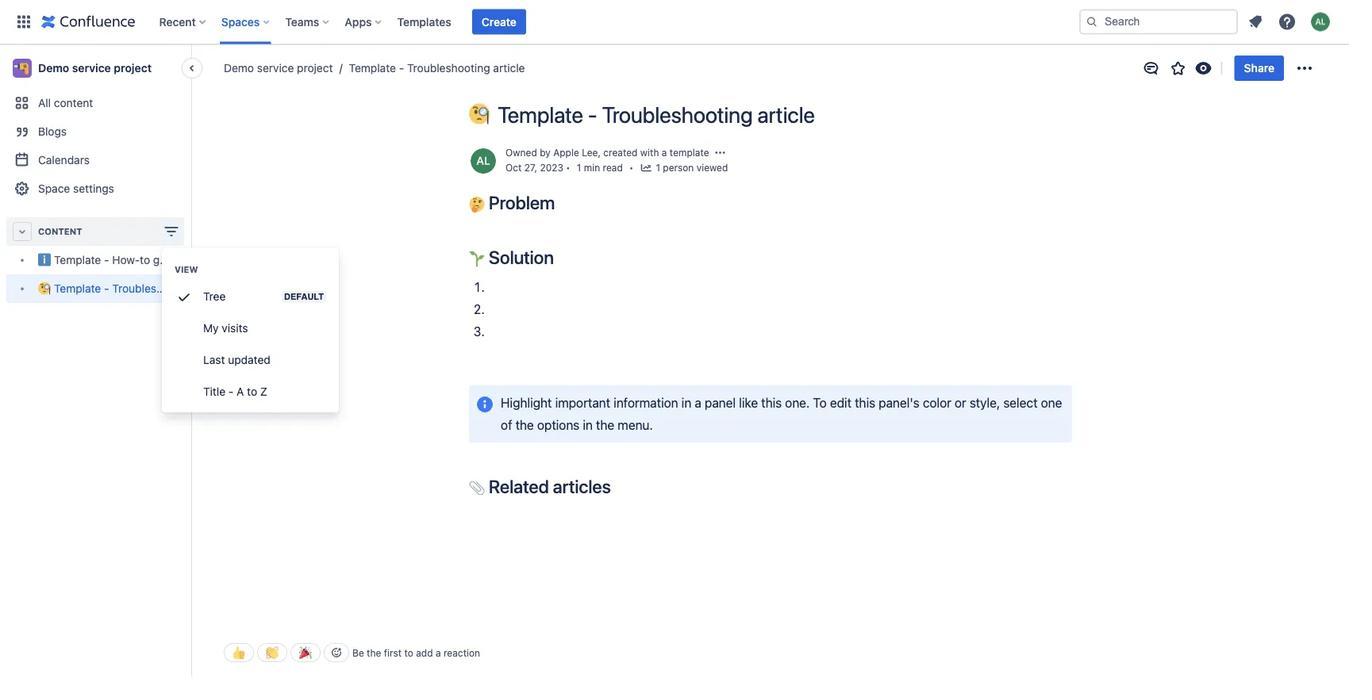 Task type: vqa. For each thing, say whether or not it's contained in the screenshot.
of at the left bottom
yes



Task type: describe. For each thing, give the bounding box(es) containing it.
:tada: image
[[299, 647, 312, 660]]

created
[[604, 147, 638, 158]]

options
[[537, 418, 580, 433]]

oct 27, 2023
[[506, 162, 564, 174]]

tree inside space element
[[6, 246, 230, 303]]

important
[[555, 396, 611, 411]]

related
[[489, 476, 549, 497]]

z
[[260, 385, 268, 399]]

demo service project inside space element
[[38, 62, 152, 75]]

like
[[739, 396, 758, 411]]

related articles
[[485, 476, 611, 497]]

2 horizontal spatial the
[[596, 418, 615, 433]]

to
[[813, 396, 827, 411]]

1 for 1 min read
[[577, 162, 581, 174]]

view group
[[162, 248, 339, 413]]

:thumbsup: image
[[233, 647, 245, 660]]

2 demo service project from the left
[[224, 62, 333, 75]]

apps button
[[340, 9, 388, 35]]

person
[[663, 162, 694, 174]]

notification icon image
[[1246, 12, 1266, 31]]

recent button
[[154, 9, 212, 35]]

:clap: image
[[266, 647, 279, 660]]

space settings
[[38, 182, 114, 195]]

blogs link
[[6, 118, 184, 146]]

spaces button
[[217, 9, 276, 35]]

owned
[[506, 147, 537, 158]]

all content
[[38, 96, 93, 110]]

templates link
[[393, 9, 456, 35]]

one
[[1041, 396, 1063, 411]]

banner containing recent
[[0, 0, 1350, 44]]

content
[[38, 227, 82, 237]]

appswitcher icon image
[[14, 12, 33, 31]]

create
[[482, 15, 517, 28]]

0 vertical spatial article
[[493, 62, 525, 75]]

:thinking: image
[[469, 197, 485, 213]]

title
[[203, 385, 226, 399]]

space
[[38, 182, 70, 195]]

- left how-
[[104, 254, 109, 267]]

0 horizontal spatial the
[[367, 648, 381, 659]]

by
[[540, 147, 551, 158]]

select
[[1004, 396, 1038, 411]]

to for a
[[247, 385, 257, 399]]

1 horizontal spatial in
[[682, 396, 692, 411]]

space element
[[0, 0, 1350, 679]]

last updated
[[203, 354, 271, 367]]

1 horizontal spatial the
[[516, 418, 534, 433]]

templates
[[397, 15, 452, 28]]

change view image
[[162, 222, 181, 241]]

viewed
[[697, 162, 728, 174]]

a
[[237, 385, 244, 399]]

star image
[[1169, 59, 1188, 78]]

to for first
[[404, 648, 414, 659]]

spaces
[[221, 15, 260, 28]]

0 horizontal spatial a
[[436, 648, 441, 659]]

apps
[[345, 15, 372, 28]]

panel
[[705, 396, 736, 411]]

oct
[[506, 162, 522, 174]]

edit
[[830, 396, 852, 411]]

or
[[955, 396, 967, 411]]

updated
[[228, 354, 271, 367]]

information
[[614, 396, 679, 411]]

global element
[[10, 0, 1077, 44]]

0 horizontal spatial demo service project link
[[6, 52, 184, 84]]

,
[[598, 147, 601, 158]]

1 min read
[[577, 162, 623, 174]]

visits
[[222, 322, 248, 335]]

my visits
[[203, 322, 248, 335]]

reaction
[[444, 648, 480, 659]]

create link
[[472, 9, 526, 35]]

blogs
[[38, 125, 67, 138]]

teams button
[[280, 9, 335, 35]]

troubleshooting inside space element
[[112, 282, 195, 295]]

highlight
[[501, 396, 552, 411]]

my visits button
[[162, 313, 339, 345]]

1 person viewed button
[[640, 161, 728, 177]]

menu.
[[618, 418, 653, 433]]

color
[[923, 396, 952, 411]]

- inside button
[[229, 385, 234, 399]]

a inside highlight important information in a panel like this one. to edit this panel's color or style, select one of the options in the menu.
[[695, 396, 702, 411]]

be
[[353, 648, 364, 659]]



Task type: locate. For each thing, give the bounding box(es) containing it.
:clap: image
[[266, 647, 279, 660]]

default
[[284, 292, 324, 302]]

this
[[762, 396, 782, 411], [855, 396, 876, 411]]

- left a
[[229, 385, 234, 399]]

demo service project link down teams
[[224, 60, 333, 76]]

2 vertical spatial template - troubleshooting article
[[54, 282, 230, 295]]

2 vertical spatial troubleshooting
[[112, 282, 195, 295]]

0 horizontal spatial troubleshooting
[[112, 282, 195, 295]]

to inside tree
[[140, 254, 150, 267]]

a
[[695, 396, 702, 411], [436, 648, 441, 659]]

content
[[54, 96, 93, 110]]

template - troubleshooting article down templates "link"
[[349, 62, 525, 75]]

1 vertical spatial in
[[583, 418, 593, 433]]

:paperclip: image
[[469, 481, 485, 497], [469, 481, 485, 497]]

space settings link
[[6, 175, 184, 203]]

problem
[[485, 192, 555, 214]]

1 horizontal spatial template - troubleshooting article link
[[333, 60, 525, 76]]

all content link
[[6, 89, 184, 118]]

troubleshooting
[[407, 62, 490, 75], [602, 102, 753, 128], [112, 282, 195, 295]]

2023
[[540, 162, 564, 174]]

to
[[140, 254, 150, 267], [247, 385, 257, 399], [404, 648, 414, 659]]

the right be
[[367, 648, 381, 659]]

banner
[[0, 0, 1350, 44]]

2 vertical spatial article
[[198, 282, 230, 295]]

1 inside button
[[656, 162, 661, 174]]

view
[[175, 265, 198, 275]]

0 horizontal spatial in
[[583, 418, 593, 433]]

0 vertical spatial in
[[682, 396, 692, 411]]

1 project from the left
[[114, 62, 152, 75]]

in down important
[[583, 418, 593, 433]]

1 service from the left
[[72, 62, 111, 75]]

1 horizontal spatial demo service project link
[[224, 60, 333, 76]]

0 horizontal spatial demo
[[38, 62, 69, 75]]

demo service project link up all content link
[[6, 52, 184, 84]]

content button
[[6, 218, 184, 246]]

1 horizontal spatial this
[[855, 396, 876, 411]]

this right like
[[762, 396, 782, 411]]

1 horizontal spatial 1
[[656, 162, 661, 174]]

1 horizontal spatial project
[[297, 62, 333, 75]]

1 vertical spatial article
[[758, 102, 815, 128]]

1 horizontal spatial to
[[247, 385, 257, 399]]

project up all content link
[[114, 62, 152, 75]]

1 horizontal spatial service
[[257, 62, 294, 75]]

2 project from the left
[[297, 62, 333, 75]]

the right of
[[516, 418, 534, 433]]

this right edit at the right bottom of page
[[855, 396, 876, 411]]

project down teams dropdown button
[[297, 62, 333, 75]]

the
[[516, 418, 534, 433], [596, 418, 615, 433], [367, 648, 381, 659]]

1 vertical spatial template - troubleshooting article
[[498, 102, 815, 128]]

2 service from the left
[[257, 62, 294, 75]]

article inside tree
[[198, 282, 230, 295]]

guide
[[153, 254, 182, 267]]

in
[[682, 396, 692, 411], [583, 418, 593, 433]]

-
[[399, 62, 404, 75], [588, 102, 598, 128], [104, 254, 109, 267], [104, 282, 109, 295], [229, 385, 234, 399]]

calendars link
[[6, 146, 184, 175]]

template - troubleshooting article
[[349, 62, 525, 75], [498, 102, 815, 128], [54, 282, 230, 295]]

help icon image
[[1278, 12, 1297, 31]]

search image
[[1086, 15, 1099, 28]]

0 vertical spatial a
[[695, 396, 702, 411]]

1 horizontal spatial demo
[[224, 62, 254, 75]]

1 horizontal spatial a
[[695, 396, 702, 411]]

a left panel
[[695, 396, 702, 411]]

demo service project
[[38, 62, 152, 75], [224, 62, 333, 75]]

all
[[38, 96, 51, 110]]

template up by
[[498, 102, 583, 128]]

template down apps popup button
[[349, 62, 396, 75]]

0 horizontal spatial service
[[72, 62, 111, 75]]

panel info image
[[476, 395, 495, 414]]

template - how-to guide
[[54, 254, 182, 267]]

2 horizontal spatial troubleshooting
[[602, 102, 753, 128]]

confluence image
[[41, 12, 135, 31], [41, 12, 135, 31]]

demo down spaces
[[224, 62, 254, 75]]

service inside space element
[[72, 62, 111, 75]]

panel's
[[879, 396, 920, 411]]

0 horizontal spatial template - troubleshooting article link
[[6, 275, 230, 303]]

of
[[501, 418, 512, 433]]

:seedling: image
[[469, 251, 485, 267], [469, 251, 485, 267]]

template
[[349, 62, 396, 75], [498, 102, 583, 128], [54, 254, 101, 267], [54, 282, 101, 295]]

settings
[[73, 182, 114, 195]]

1 horizontal spatial demo service project
[[224, 62, 333, 75]]

your profile and preferences image
[[1312, 12, 1331, 31]]

troubleshooting up person
[[602, 102, 753, 128]]

troubleshooting down templates "link"
[[407, 62, 490, 75]]

- down templates "link"
[[399, 62, 404, 75]]

demo service project down teams
[[224, 62, 333, 75]]

0 vertical spatial template - troubleshooting article link
[[333, 60, 525, 76]]

2 this from the left
[[855, 396, 876, 411]]

1 horizontal spatial article
[[493, 62, 525, 75]]

1 for 1 person viewed
[[656, 162, 661, 174]]

tree
[[6, 246, 230, 303]]

solution
[[485, 247, 554, 268]]

in left panel
[[682, 396, 692, 411]]

service down teams
[[257, 62, 294, 75]]

teams
[[285, 15, 319, 28]]

0 horizontal spatial 1
[[577, 162, 581, 174]]

Search field
[[1080, 9, 1239, 35]]

1
[[577, 162, 581, 174], [656, 162, 661, 174]]

first
[[384, 648, 402, 659]]

template - troubleshooting article down how-
[[54, 282, 230, 295]]

1 vertical spatial a
[[436, 648, 441, 659]]

to left z
[[247, 385, 257, 399]]

0 horizontal spatial article
[[198, 282, 230, 295]]

:thumbsup: image
[[233, 647, 245, 660]]

2 demo from the left
[[224, 62, 254, 75]]

, created
[[598, 147, 641, 158]]

service up all content link
[[72, 62, 111, 75]]

project
[[114, 62, 152, 75], [297, 62, 333, 75]]

:thinking: image
[[469, 197, 485, 213]]

last updated button
[[162, 345, 339, 376]]

0 vertical spatial to
[[140, 254, 150, 267]]

calendars
[[38, 154, 90, 167]]

1 demo service project from the left
[[38, 62, 152, 75]]

a right add
[[436, 648, 441, 659]]

read
[[603, 162, 623, 174]]

27,
[[525, 162, 538, 174]]

template - troubleshooting article link down templates "link"
[[333, 60, 525, 76]]

tree containing template - how-to guide
[[6, 246, 230, 303]]

min
[[584, 162, 600, 174]]

0 horizontal spatial demo service project
[[38, 62, 152, 75]]

:face_with_monocle: image
[[469, 104, 490, 124]]

1 left person
[[656, 162, 661, 174]]

1 person viewed
[[656, 162, 728, 174]]

template down template - how-to guide link
[[54, 282, 101, 295]]

demo service project link
[[6, 52, 184, 84], [224, 60, 333, 76]]

1 demo from the left
[[38, 62, 69, 75]]

1 1 from the left
[[577, 162, 581, 174]]

template down content
[[54, 254, 101, 267]]

the left menu.
[[596, 418, 615, 433]]

0 horizontal spatial project
[[114, 62, 152, 75]]

one.
[[785, 396, 810, 411]]

to left add
[[404, 648, 414, 659]]

template - how-to guide link
[[6, 246, 184, 275]]

2 horizontal spatial to
[[404, 648, 414, 659]]

to inside button
[[247, 385, 257, 399]]

0 vertical spatial template - troubleshooting article
[[349, 62, 525, 75]]

0 horizontal spatial to
[[140, 254, 150, 267]]

last
[[203, 354, 225, 367]]

template - troubleshooting article link
[[333, 60, 525, 76], [6, 275, 230, 303]]

owned by
[[506, 147, 554, 158]]

template - troubleshooting article inside space element
[[54, 282, 230, 295]]

demo inside space element
[[38, 62, 69, 75]]

:tada: image
[[299, 647, 312, 660]]

to left guide
[[140, 254, 150, 267]]

2 vertical spatial to
[[404, 648, 414, 659]]

my
[[203, 322, 219, 335]]

tree
[[203, 290, 226, 303]]

demo service project up all content link
[[38, 62, 152, 75]]

1 left min
[[577, 162, 581, 174]]

1 vertical spatial template - troubleshooting article link
[[6, 275, 230, 303]]

to for how-
[[140, 254, 150, 267]]

service
[[72, 62, 111, 75], [257, 62, 294, 75]]

1 this from the left
[[762, 396, 782, 411]]

troubleshooting down guide
[[112, 282, 195, 295]]

how-
[[112, 254, 140, 267]]

1 vertical spatial to
[[247, 385, 257, 399]]

2 horizontal spatial article
[[758, 102, 815, 128]]

0 horizontal spatial this
[[762, 396, 782, 411]]

highlight important information in a panel like this one. to edit this panel's color or style, select one of the options in the menu.
[[501, 396, 1066, 433]]

title - a to z button
[[162, 376, 339, 408]]

2 1 from the left
[[656, 162, 661, 174]]

add
[[416, 648, 433, 659]]

1 vertical spatial troubleshooting
[[602, 102, 753, 128]]

articles
[[553, 476, 611, 497]]

- down template - how-to guide link
[[104, 282, 109, 295]]

0 vertical spatial troubleshooting
[[407, 62, 490, 75]]

template - troubleshooting article link down template - how-to guide
[[6, 275, 230, 303]]

project inside space element
[[114, 62, 152, 75]]

:face_with_monocle: image
[[469, 104, 490, 124]]

demo up all
[[38, 62, 69, 75]]

recent
[[159, 15, 196, 28]]

- up min
[[588, 102, 598, 128]]

style,
[[970, 396, 1001, 411]]

selected image
[[175, 287, 194, 306]]

template - troubleshooting article up created
[[498, 102, 815, 128]]

title - a to z
[[203, 385, 268, 399]]

be the first to add a reaction
[[353, 648, 480, 659]]

1 horizontal spatial troubleshooting
[[407, 62, 490, 75]]



